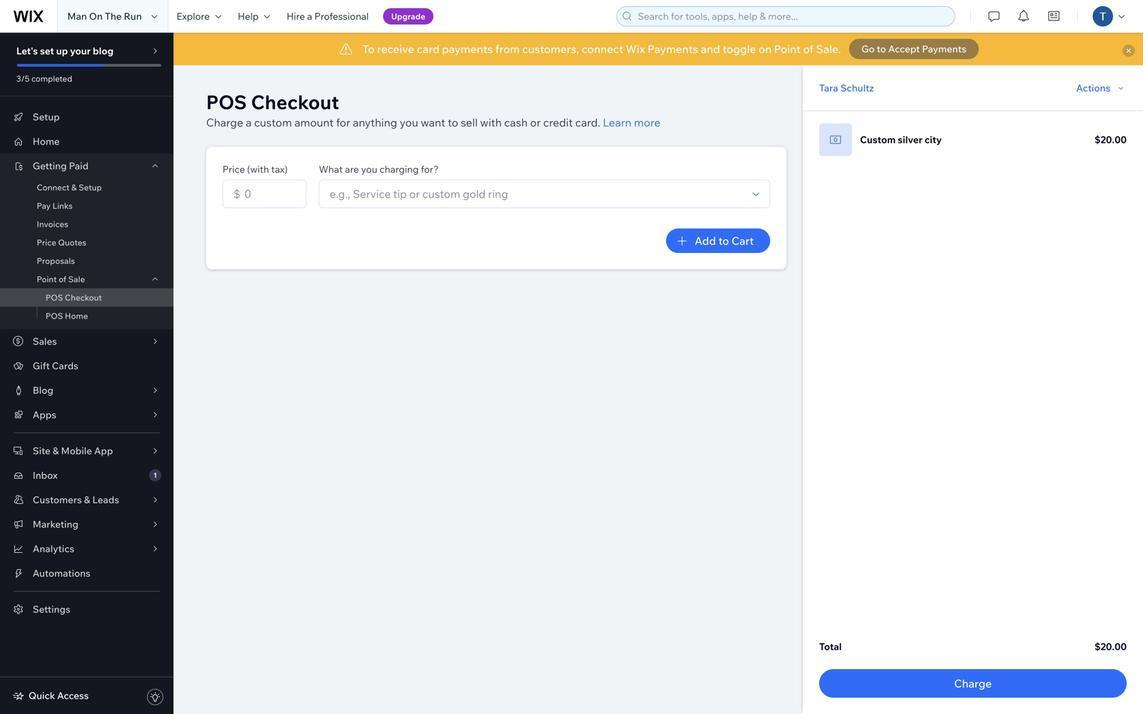 Task type: vqa. For each thing, say whether or not it's contained in the screenshot.
Use
no



Task type: describe. For each thing, give the bounding box(es) containing it.
customers
[[33, 494, 82, 506]]

site & mobile app
[[33, 445, 113, 457]]

automations link
[[0, 562, 174, 586]]

customers,
[[523, 42, 580, 56]]

schultz
[[841, 82, 874, 94]]

tara schultz button
[[820, 82, 874, 94]]

go to accept payments
[[862, 43, 967, 55]]

cash
[[504, 116, 528, 129]]

3/5
[[16, 74, 30, 84]]

you inside pos checkout charge a custom amount for anything you want to sell with cash or credit card. learn more
[[400, 116, 419, 129]]

on
[[89, 10, 103, 22]]

upgrade button
[[383, 8, 434, 25]]

quick access
[[29, 690, 89, 702]]

receive
[[377, 42, 415, 56]]

quotes
[[58, 238, 86, 248]]

connect
[[582, 42, 624, 56]]

pos home link
[[0, 307, 174, 325]]

city
[[925, 134, 942, 146]]

upgrade
[[391, 11, 426, 21]]

1 $20.00 from the top
[[1095, 134, 1127, 146]]

pos for pos checkout charge a custom amount for anything you want to sell with cash or credit card. learn more
[[206, 90, 247, 114]]

hire a professional
[[287, 10, 369, 22]]

pay
[[37, 201, 51, 211]]

are
[[345, 163, 359, 175]]

connect & setup
[[37, 182, 102, 193]]

what
[[319, 163, 343, 175]]

proposals link
[[0, 252, 174, 270]]

Search for tools, apps, help & more... field
[[634, 7, 951, 26]]

blog button
[[0, 379, 174, 403]]

charge button
[[820, 670, 1127, 698]]

payments
[[442, 42, 493, 56]]

to inside pos checkout charge a custom amount for anything you want to sell with cash or credit card. learn more
[[448, 116, 458, 129]]

& for site
[[53, 445, 59, 457]]

point of sale button
[[0, 270, 174, 289]]

checkout for pos checkout
[[65, 293, 102, 303]]

on
[[759, 42, 772, 56]]

site
[[33, 445, 51, 457]]

settings
[[33, 604, 70, 616]]

add
[[695, 234, 716, 248]]

cards
[[52, 360, 78, 372]]

gift cards
[[33, 360, 78, 372]]

cart
[[732, 234, 754, 248]]

price for price (with tax)
[[223, 163, 245, 175]]

payments inside go to accept payments button
[[923, 43, 967, 55]]

professional
[[315, 10, 369, 22]]

with
[[480, 116, 502, 129]]

apps
[[33, 409, 56, 421]]

setup link
[[0, 105, 174, 129]]

actions button
[[1077, 82, 1127, 94]]

anything
[[353, 116, 397, 129]]

pos for pos checkout
[[46, 293, 63, 303]]

custom
[[861, 134, 896, 146]]

& for connect
[[71, 182, 77, 193]]

a inside pos checkout charge a custom amount for anything you want to sell with cash or credit card. learn more
[[246, 116, 252, 129]]

site & mobile app button
[[0, 439, 174, 464]]

credit
[[544, 116, 573, 129]]

point inside alert
[[775, 42, 801, 56]]

to for go
[[877, 43, 887, 55]]

for?
[[421, 163, 439, 175]]

want
[[421, 116, 446, 129]]

automations
[[33, 568, 90, 580]]

connect & setup link
[[0, 178, 174, 197]]

3/5 completed
[[16, 74, 72, 84]]

0 horizontal spatial setup
[[33, 111, 60, 123]]

invoices link
[[0, 215, 174, 234]]

add to cart button
[[666, 229, 771, 253]]

from
[[496, 42, 520, 56]]

marketing
[[33, 519, 78, 531]]

access
[[57, 690, 89, 702]]

man
[[67, 10, 87, 22]]

1 horizontal spatial setup
[[79, 182, 102, 193]]

customers & leads
[[33, 494, 119, 506]]

sale.
[[817, 42, 841, 56]]

pos checkout charge a custom amount for anything you want to sell with cash or credit card. learn more
[[206, 90, 661, 129]]

go to accept payments button
[[850, 39, 979, 59]]

quick access button
[[12, 690, 89, 703]]

and
[[701, 42, 721, 56]]

analytics
[[33, 543, 74, 555]]

analytics button
[[0, 537, 174, 562]]



Task type: locate. For each thing, give the bounding box(es) containing it.
mobile
[[61, 445, 92, 457]]

app
[[94, 445, 113, 457]]

the
[[105, 10, 122, 22]]

1 vertical spatial checkout
[[65, 293, 102, 303]]

1 horizontal spatial of
[[804, 42, 814, 56]]

0 vertical spatial price
[[223, 163, 245, 175]]

to right go
[[877, 43, 887, 55]]

sale
[[68, 274, 85, 285]]

tara schultz
[[820, 82, 874, 94]]

help
[[238, 10, 259, 22]]

card.
[[576, 116, 601, 129]]

checkout inside sidebar element
[[65, 293, 102, 303]]

hire a professional link
[[279, 0, 377, 33]]

pos inside pos checkout charge a custom amount for anything you want to sell with cash or credit card. learn more
[[206, 90, 247, 114]]

accept
[[889, 43, 920, 55]]

0 vertical spatial of
[[804, 42, 814, 56]]

charge
[[206, 116, 243, 129], [955, 677, 992, 691]]

setup
[[33, 111, 60, 123], [79, 182, 102, 193]]

0 vertical spatial &
[[71, 182, 77, 193]]

card
[[417, 42, 440, 56]]

2 vertical spatial &
[[84, 494, 90, 506]]

home link
[[0, 129, 174, 154]]

price left (with
[[223, 163, 245, 175]]

point of sale
[[37, 274, 85, 285]]

1 horizontal spatial &
[[71, 182, 77, 193]]

sidebar element
[[0, 33, 174, 715]]

customers & leads button
[[0, 488, 174, 513]]

(with
[[247, 163, 269, 175]]

0 horizontal spatial point
[[37, 274, 57, 285]]

1 vertical spatial of
[[59, 274, 66, 285]]

& right site
[[53, 445, 59, 457]]

price inside sidebar element
[[37, 238, 56, 248]]

1 horizontal spatial home
[[65, 311, 88, 321]]

links
[[53, 201, 73, 211]]

0 horizontal spatial of
[[59, 274, 66, 285]]

payments right wix
[[648, 42, 699, 56]]

to
[[363, 42, 375, 56]]

pos home
[[46, 311, 88, 321]]

connect
[[37, 182, 70, 193]]

1 vertical spatial you
[[361, 163, 378, 175]]

man on the run
[[67, 10, 142, 22]]

2 $20.00 from the top
[[1095, 641, 1127, 653]]

pay links link
[[0, 197, 174, 215]]

or
[[530, 116, 541, 129]]

sales button
[[0, 329, 174, 354]]

0 vertical spatial point
[[775, 42, 801, 56]]

0 horizontal spatial you
[[361, 163, 378, 175]]

setup up pay links link
[[79, 182, 102, 193]]

completed
[[31, 74, 72, 84]]

for
[[336, 116, 351, 129]]

home down pos checkout
[[65, 311, 88, 321]]

price for price quotes
[[37, 238, 56, 248]]

sell
[[461, 116, 478, 129]]

up
[[56, 45, 68, 57]]

1 vertical spatial point
[[37, 274, 57, 285]]

price (with tax)
[[223, 163, 288, 175]]

2 horizontal spatial to
[[877, 43, 887, 55]]

explore
[[177, 10, 210, 22]]

proposals
[[37, 256, 75, 266]]

what are you charging for?
[[319, 163, 439, 175]]

you right are
[[361, 163, 378, 175]]

2 vertical spatial pos
[[46, 311, 63, 321]]

charge inside button
[[955, 677, 992, 691]]

of
[[804, 42, 814, 56], [59, 274, 66, 285]]

0 horizontal spatial home
[[33, 135, 60, 147]]

setup down 3/5 completed
[[33, 111, 60, 123]]

1
[[153, 471, 157, 480]]

price quotes link
[[0, 234, 174, 252]]

to left sell
[[448, 116, 458, 129]]

$
[[234, 187, 240, 201]]

& right connect
[[71, 182, 77, 193]]

1 vertical spatial to
[[448, 116, 458, 129]]

1 horizontal spatial a
[[307, 10, 312, 22]]

0 horizontal spatial a
[[246, 116, 252, 129]]

you
[[400, 116, 419, 129], [361, 163, 378, 175]]

1 vertical spatial price
[[37, 238, 56, 248]]

1 vertical spatial setup
[[79, 182, 102, 193]]

1 horizontal spatial price
[[223, 163, 245, 175]]

of inside alert
[[804, 42, 814, 56]]

a left custom
[[246, 116, 252, 129]]

point inside dropdown button
[[37, 274, 57, 285]]

pos inside pos home link
[[46, 311, 63, 321]]

blog
[[93, 45, 114, 57]]

What are you charging for? field
[[326, 180, 747, 208]]

you left "want"
[[400, 116, 419, 129]]

point right on
[[775, 42, 801, 56]]

payments
[[648, 42, 699, 56], [923, 43, 967, 55]]

0 vertical spatial pos
[[206, 90, 247, 114]]

0 vertical spatial to
[[877, 43, 887, 55]]

1 horizontal spatial payments
[[923, 43, 967, 55]]

1 vertical spatial $20.00
[[1095, 641, 1127, 653]]

of left sale. in the top of the page
[[804, 42, 814, 56]]

pos for pos home
[[46, 311, 63, 321]]

to right add
[[719, 234, 730, 248]]

a right hire
[[307, 10, 312, 22]]

Price (with tax) number field
[[240, 180, 300, 208]]

0 vertical spatial home
[[33, 135, 60, 147]]

pos checkout
[[46, 293, 102, 303]]

2 horizontal spatial &
[[84, 494, 90, 506]]

hire
[[287, 10, 305, 22]]

getting paid button
[[0, 154, 174, 178]]

more
[[634, 116, 661, 129]]

price quotes
[[37, 238, 86, 248]]

& left leads
[[84, 494, 90, 506]]

checkout up amount
[[251, 90, 339, 114]]

1 horizontal spatial point
[[775, 42, 801, 56]]

marketing button
[[0, 513, 174, 537]]

checkout up pos home link
[[65, 293, 102, 303]]

1 vertical spatial home
[[65, 311, 88, 321]]

help button
[[230, 0, 279, 33]]

learn
[[603, 116, 632, 129]]

1 horizontal spatial charge
[[955, 677, 992, 691]]

amount
[[295, 116, 334, 129]]

blog
[[33, 385, 53, 397]]

actions
[[1077, 82, 1111, 94]]

toggle
[[723, 42, 757, 56]]

checkout for pos checkout charge a custom amount for anything you want to sell with cash or credit card. learn more
[[251, 90, 339, 114]]

point down proposals at the left top of the page
[[37, 274, 57, 285]]

0 horizontal spatial checkout
[[65, 293, 102, 303]]

your
[[70, 45, 91, 57]]

paid
[[69, 160, 89, 172]]

1 vertical spatial charge
[[955, 677, 992, 691]]

payments right accept
[[923, 43, 967, 55]]

pos checkout link
[[0, 289, 174, 307]]

0 horizontal spatial &
[[53, 445, 59, 457]]

of left sale
[[59, 274, 66, 285]]

to for add
[[719, 234, 730, 248]]

home
[[33, 135, 60, 147], [65, 311, 88, 321]]

settings link
[[0, 598, 174, 622]]

let's set up your blog
[[16, 45, 114, 57]]

1 horizontal spatial checkout
[[251, 90, 339, 114]]

getting paid
[[33, 160, 89, 172]]

0 horizontal spatial charge
[[206, 116, 243, 129]]

tara
[[820, 82, 839, 94]]

1 horizontal spatial to
[[719, 234, 730, 248]]

0 horizontal spatial price
[[37, 238, 56, 248]]

0 vertical spatial checkout
[[251, 90, 339, 114]]

to receive card payments from customers, connect wix payments and toggle on point of sale. alert
[[174, 33, 1144, 65]]

gift cards link
[[0, 354, 174, 379]]

0 vertical spatial you
[[400, 116, 419, 129]]

0 vertical spatial charge
[[206, 116, 243, 129]]

to
[[877, 43, 887, 55], [448, 116, 458, 129], [719, 234, 730, 248]]

2 vertical spatial to
[[719, 234, 730, 248]]

pay links
[[37, 201, 73, 211]]

1 horizontal spatial you
[[400, 116, 419, 129]]

pos inside the pos checkout link
[[46, 293, 63, 303]]

home up "getting"
[[33, 135, 60, 147]]

checkout inside pos checkout charge a custom amount for anything you want to sell with cash or credit card. learn more
[[251, 90, 339, 114]]

0 vertical spatial setup
[[33, 111, 60, 123]]

0 vertical spatial a
[[307, 10, 312, 22]]

price
[[223, 163, 245, 175], [37, 238, 56, 248]]

to inside alert
[[877, 43, 887, 55]]

quick
[[29, 690, 55, 702]]

of inside dropdown button
[[59, 274, 66, 285]]

1 vertical spatial a
[[246, 116, 252, 129]]

charge inside pos checkout charge a custom amount for anything you want to sell with cash or credit card. learn more
[[206, 116, 243, 129]]

0 horizontal spatial to
[[448, 116, 458, 129]]

0 horizontal spatial payments
[[648, 42, 699, 56]]

sales
[[33, 336, 57, 348]]

learn more link
[[603, 114, 661, 131]]

price down invoices
[[37, 238, 56, 248]]

let's
[[16, 45, 38, 57]]

1 vertical spatial pos
[[46, 293, 63, 303]]

0 vertical spatial $20.00
[[1095, 134, 1127, 146]]

& for customers
[[84, 494, 90, 506]]

1 vertical spatial &
[[53, 445, 59, 457]]

point
[[775, 42, 801, 56], [37, 274, 57, 285]]



